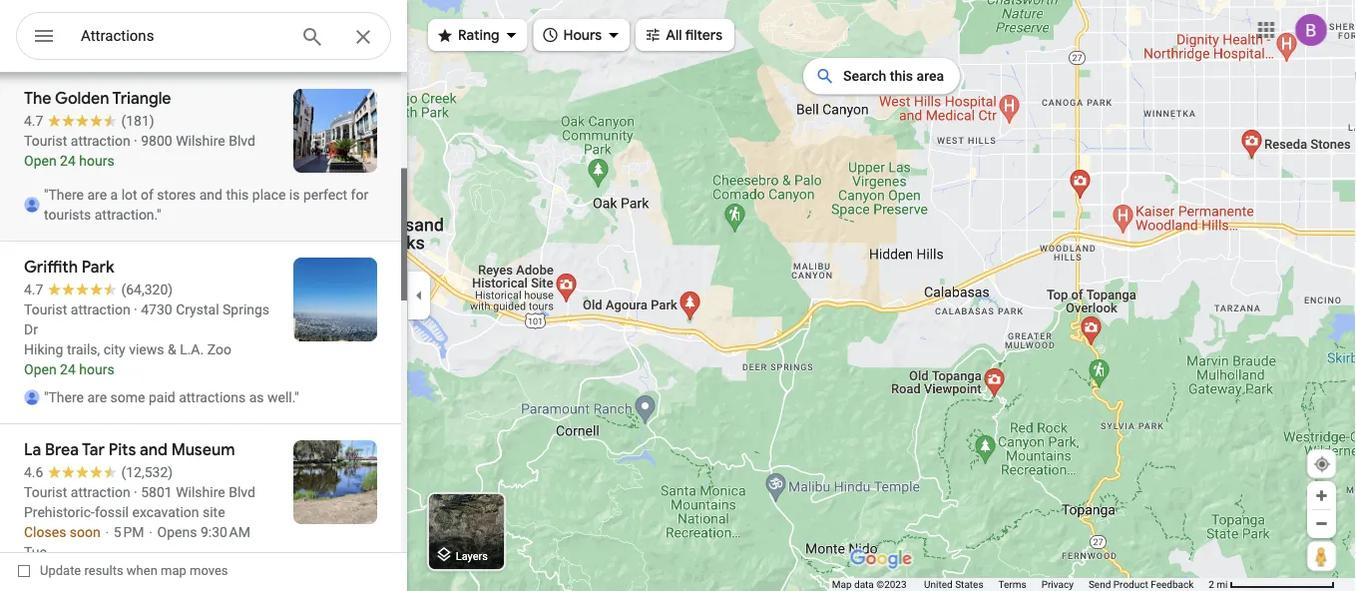 Task type: locate. For each thing, give the bounding box(es) containing it.
results for attractions feed
[[0, 72, 407, 591]]

united states
[[925, 579, 984, 591]]

None field
[[81, 24, 285, 48]]

area
[[917, 68, 944, 84]]

mi
[[1217, 579, 1228, 591]]

show street view coverage image
[[1308, 541, 1337, 571]]

none field inside attractions field
[[81, 24, 285, 48]]

update results when map moves
[[40, 563, 228, 578]]


[[542, 23, 560, 45]]

2 mi
[[1209, 579, 1228, 591]]

privacy
[[1042, 579, 1074, 591]]

united states button
[[925, 578, 984, 591]]

footer
[[832, 578, 1209, 591]]

send product feedback
[[1089, 579, 1194, 591]]

map
[[161, 563, 186, 578]]

search
[[844, 68, 887, 84]]

collapse side panel image
[[408, 285, 430, 306]]

©2023
[[877, 579, 907, 591]]

 hours
[[542, 23, 602, 45]]

search this area
[[844, 68, 944, 84]]

united
[[925, 579, 953, 591]]

Attractions field
[[16, 12, 391, 61]]

moves
[[190, 563, 228, 578]]

zoom in image
[[1315, 488, 1330, 503]]

all
[[666, 26, 682, 44]]

this
[[890, 68, 914, 84]]

filters
[[685, 26, 723, 44]]

results
[[84, 563, 123, 578]]

2 mi button
[[1209, 579, 1336, 591]]

states
[[956, 579, 984, 591]]

google maps element
[[0, 0, 1357, 591]]

 all filters
[[644, 23, 723, 45]]

footer containing map data ©2023
[[832, 578, 1209, 591]]

send product feedback button
[[1089, 578, 1194, 591]]

hours
[[564, 26, 602, 44]]



Task type: vqa. For each thing, say whether or not it's contained in the screenshot.
third trip from the bottom of the page
no



Task type: describe. For each thing, give the bounding box(es) containing it.
 search field
[[16, 12, 391, 64]]


[[32, 21, 56, 50]]

 rating
[[436, 23, 500, 45]]

show your location image
[[1314, 455, 1332, 473]]

google account: bob builder  
(b0bth3builder2k23@gmail.com) image
[[1296, 14, 1328, 46]]

search this area button
[[804, 58, 960, 94]]


[[644, 23, 662, 45]]

layers
[[456, 549, 488, 562]]

privacy button
[[1042, 578, 1074, 591]]

update
[[40, 563, 81, 578]]

terms
[[999, 579, 1027, 591]]

feedback
[[1151, 579, 1194, 591]]

footer inside google maps element
[[832, 578, 1209, 591]]

map data ©2023
[[832, 579, 910, 591]]

map
[[832, 579, 852, 591]]

Update results when map moves checkbox
[[18, 558, 228, 583]]

send
[[1089, 579, 1111, 591]]

 button
[[16, 12, 72, 64]]

terms button
[[999, 578, 1027, 591]]

product
[[1114, 579, 1149, 591]]

data
[[855, 579, 874, 591]]

zoom out image
[[1315, 516, 1330, 531]]

when
[[127, 563, 158, 578]]

2
[[1209, 579, 1215, 591]]


[[436, 23, 454, 45]]

rating
[[458, 26, 500, 44]]



